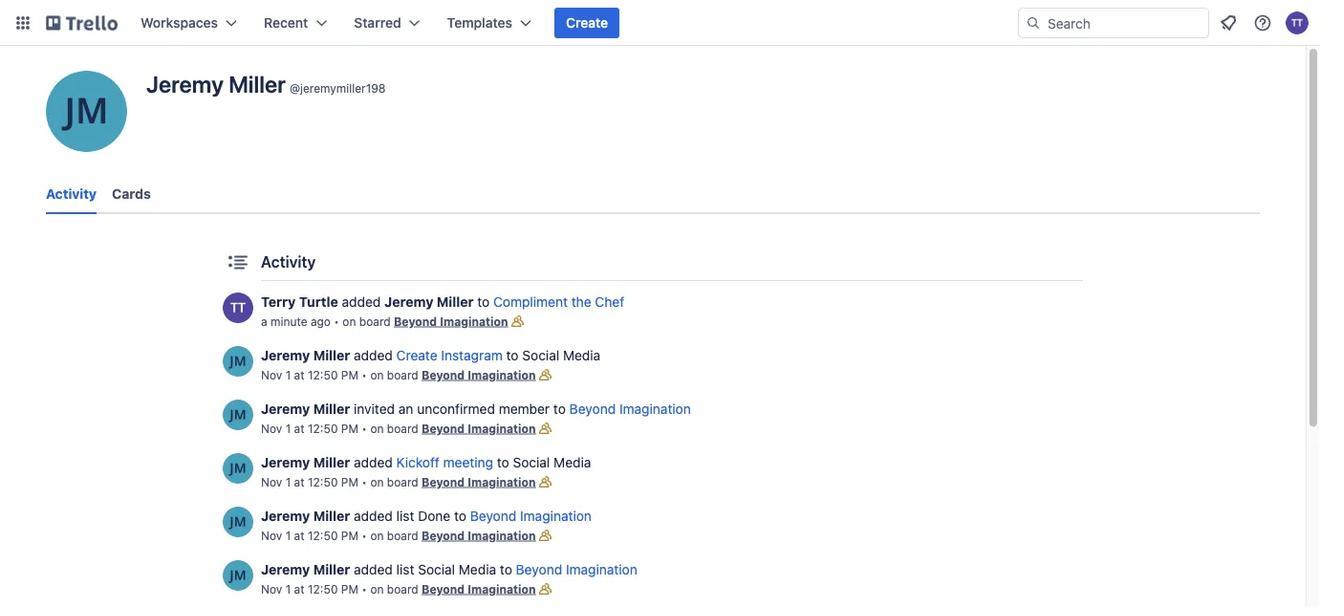 Task type: vqa. For each thing, say whether or not it's contained in the screenshot.
THE AUTOMATION "image" on the right of page
no



Task type: locate. For each thing, give the bounding box(es) containing it.
board down 'jeremy miller added list social media to beyond imagination'
[[387, 582, 418, 596]]

0 vertical spatial media
[[563, 348, 601, 363]]

0 vertical spatial nov 1 at 12:50 pm link
[[261, 368, 359, 381]]

invited
[[354, 401, 395, 417]]

list down jeremy miller added list done to beyond imagination at the left bottom of page
[[396, 562, 414, 577]]

jeremy miller (jeremymiller198) image for jeremy miller invited an unconfirmed member to beyond imagination
[[223, 400, 253, 430]]

1 vertical spatial social
[[513, 455, 550, 470]]

1 pm from the top
[[341, 368, 359, 381]]

beyond imagination link
[[394, 315, 508, 328], [422, 368, 536, 381], [570, 401, 691, 417], [422, 422, 536, 435], [422, 475, 536, 489], [470, 508, 592, 524], [422, 529, 536, 542], [516, 562, 638, 577], [422, 582, 536, 596]]

1 vertical spatial jeremy miller (jeremymiller198) image
[[223, 560, 253, 591]]

kickoff meeting link
[[396, 455, 493, 470]]

unconfirmed
[[417, 401, 495, 417]]

jeremy for jeremy miller added list done to beyond imagination
[[261, 508, 310, 524]]

list
[[396, 508, 414, 524], [396, 562, 414, 577]]

nov 1 at 12:50 pm • on board beyond imagination down jeremy miller added list done to beyond imagination at the left bottom of page
[[261, 529, 536, 542]]

1 vertical spatial list
[[396, 562, 414, 577]]

board for all members of the workspace can see and edit this board. icon for to
[[387, 529, 418, 542]]

all members of the workspace can see and edit this board. image
[[536, 365, 555, 384], [536, 419, 555, 438], [536, 472, 555, 491], [536, 526, 555, 545], [536, 579, 555, 599]]

2 nov 1 at 12:50 pm • on board beyond imagination from the top
[[261, 422, 536, 435]]

0 vertical spatial jeremy miller (jeremymiller198) image
[[223, 400, 253, 430]]

all members of the workspace can see and edit this board. image for to
[[536, 526, 555, 545]]

starred
[[354, 15, 401, 31]]

1 nov 1 at 12:50 pm • on board beyond imagination from the top
[[261, 368, 536, 381]]

nov 1 at 12:50 pm • on board beyond imagination down 'jeremy miller added list social media to beyond imagination'
[[261, 582, 536, 596]]

to
[[477, 294, 490, 310], [506, 348, 519, 363], [553, 401, 566, 417], [497, 455, 509, 470], [454, 508, 467, 524], [500, 562, 512, 577]]

activity left cards at the top
[[46, 186, 97, 202]]

terry turtle (terryturtle) image
[[1286, 11, 1309, 34], [223, 293, 253, 323]]

jeremy
[[146, 71, 224, 98], [384, 294, 434, 310], [261, 348, 310, 363], [261, 401, 310, 417], [261, 455, 310, 470], [261, 508, 310, 524], [261, 562, 310, 577]]

1 vertical spatial activity
[[261, 253, 316, 271]]

to for instagram
[[506, 348, 519, 363]]

1 vertical spatial nov 1 at 12:50 pm link
[[261, 475, 359, 489]]

jeremy miller (jeremymiller198) image for jeremy miller added kickoff meeting to social media
[[223, 453, 253, 484]]

1 for unconfirmed
[[286, 422, 291, 435]]

social
[[522, 348, 560, 363], [513, 455, 550, 470], [418, 562, 455, 577]]

• down jeremy miller added kickoff meeting to social media
[[362, 475, 367, 489]]

4 at from the top
[[294, 529, 305, 542]]

added for done
[[354, 508, 393, 524]]

miller for jeremy miller added kickoff meeting to social media
[[313, 455, 350, 470]]

jeremy for jeremy miller added kickoff meeting to social media
[[261, 455, 310, 470]]

to for done
[[454, 508, 467, 524]]

minute
[[271, 315, 307, 328]]

social down "done"
[[418, 562, 455, 577]]

4 12:50 from the top
[[308, 529, 338, 542]]

1
[[286, 368, 291, 381], [286, 422, 291, 435], [286, 475, 291, 489], [286, 529, 291, 542], [286, 582, 291, 596]]

jeremy miller added list social media to beyond imagination
[[261, 562, 638, 577]]

ago
[[311, 315, 331, 328]]

added
[[342, 294, 381, 310], [354, 348, 393, 363], [354, 455, 393, 470], [354, 508, 393, 524], [354, 562, 393, 577]]

miller for jeremy miller @jeremymiller198
[[229, 71, 286, 98]]

board
[[359, 315, 391, 328], [387, 368, 418, 381], [387, 422, 418, 435], [387, 475, 418, 489], [387, 529, 418, 542], [387, 582, 418, 596]]

create instagram link
[[396, 348, 503, 363]]

0 vertical spatial create
[[566, 15, 608, 31]]

1 for social
[[286, 582, 291, 596]]

0 vertical spatial list
[[396, 508, 414, 524]]

starred button
[[343, 8, 432, 38]]

12:50 for social
[[308, 582, 338, 596]]

imagination
[[440, 315, 508, 328], [468, 368, 536, 381], [620, 401, 691, 417], [468, 422, 536, 435], [468, 475, 536, 489], [520, 508, 592, 524], [468, 529, 536, 542], [566, 562, 638, 577], [468, 582, 536, 596]]

1 1 from the top
[[286, 368, 291, 381]]

2 jeremy miller (jeremymiller198) image from the top
[[223, 453, 253, 484]]

5 at from the top
[[294, 582, 305, 596]]

back to home image
[[46, 8, 118, 38]]

jeremy miller added list done to beyond imagination
[[261, 508, 592, 524]]

nov
[[261, 368, 282, 381], [261, 422, 282, 435], [261, 475, 282, 489], [261, 529, 282, 542], [261, 582, 282, 596]]

pm
[[341, 368, 359, 381], [341, 422, 359, 435], [341, 475, 359, 489], [341, 529, 359, 542], [341, 582, 359, 596]]

board down an
[[387, 422, 418, 435]]

board down kickoff on the left of page
[[387, 475, 418, 489]]

1 vertical spatial media
[[554, 455, 591, 470]]

activity
[[46, 186, 97, 202], [261, 253, 316, 271]]

nov 1 at 12:50 pm link for jeremy miller added create instagram to social media
[[261, 368, 359, 381]]

4 all members of the workspace can see and edit this board. image from the top
[[536, 526, 555, 545]]

jeremy miller (jeremymiller198) image
[[223, 346, 253, 377], [223, 453, 253, 484], [223, 507, 253, 537]]

2 nov from the top
[[261, 422, 282, 435]]

1 nov 1 at 12:50 pm link from the top
[[261, 368, 359, 381]]

added down jeremy miller added list done to beyond imagination at the left bottom of page
[[354, 562, 393, 577]]

social down all members of the workspace can see and edit this board. image at the bottom of the page
[[522, 348, 560, 363]]

on right ago
[[343, 315, 356, 328]]

kickoff
[[396, 455, 440, 470]]

4 nov 1 at 12:50 pm • on board beyond imagination from the top
[[261, 529, 536, 542]]

nov 1 at 12:50 pm • on board beyond imagination for social
[[261, 582, 536, 596]]

1 jeremy miller (jeremymiller198) image from the top
[[223, 346, 253, 377]]

•
[[334, 315, 339, 328], [362, 368, 367, 381], [362, 422, 367, 435], [362, 475, 367, 489], [362, 529, 367, 542], [362, 582, 367, 596]]

done
[[418, 508, 451, 524]]

a
[[261, 315, 267, 328]]

miller for jeremy miller added list social media to beyond imagination
[[313, 562, 350, 577]]

12:50 for unconfirmed
[[308, 422, 338, 435]]

5 1 from the top
[[286, 582, 291, 596]]

nov 1 at 12:50 pm • on board beyond imagination down kickoff on the left of page
[[261, 475, 536, 489]]

1 nov from the top
[[261, 368, 282, 381]]

5 all members of the workspace can see and edit this board. image from the top
[[536, 579, 555, 599]]

nov 1 at 12:50 pm • on board beyond imagination
[[261, 368, 536, 381], [261, 422, 536, 435], [261, 475, 536, 489], [261, 529, 536, 542], [261, 582, 536, 596]]

miller for jeremy miller added list done to beyond imagination
[[313, 508, 350, 524]]

nov 1 at 12:50 pm • on board beyond imagination down an
[[261, 422, 536, 435]]

beyond
[[394, 315, 437, 328], [422, 368, 465, 381], [570, 401, 616, 417], [422, 422, 465, 435], [422, 475, 465, 489], [470, 508, 517, 524], [422, 529, 465, 542], [516, 562, 562, 577], [422, 582, 465, 596]]

1 horizontal spatial create
[[566, 15, 608, 31]]

board down jeremy miller added list done to beyond imagination at the left bottom of page
[[387, 529, 418, 542]]

jeremy miller (jeremymiller198) image
[[223, 400, 253, 430], [223, 560, 253, 591]]

recent
[[264, 15, 308, 31]]

jeremy miller (jeremymiller198) image for jeremy miller added create instagram to social media
[[223, 346, 253, 377]]

terry turtle (terryturtle) image right the open information menu image at the top right of the page
[[1286, 11, 1309, 34]]

3 all members of the workspace can see and edit this board. image from the top
[[536, 472, 555, 491]]

1 vertical spatial terry turtle (terryturtle) image
[[223, 293, 253, 323]]

jeremy for jeremy miller added create instagram to social media
[[261, 348, 310, 363]]

added left kickoff on the left of page
[[354, 455, 393, 470]]

1 jeremy miller (jeremymiller198) image from the top
[[223, 400, 253, 430]]

0 vertical spatial terry turtle (terryturtle) image
[[1286, 11, 1309, 34]]

3 12:50 from the top
[[308, 475, 338, 489]]

2 jeremy miller (jeremymiller198) image from the top
[[223, 560, 253, 591]]

terry turtle (terryturtle) image left a on the left bottom
[[223, 293, 253, 323]]

2 1 from the top
[[286, 422, 291, 435]]

1 list from the top
[[396, 508, 414, 524]]

• up invited
[[362, 368, 367, 381]]

5 pm from the top
[[341, 582, 359, 596]]

2 list from the top
[[396, 562, 414, 577]]

pm for unconfirmed
[[341, 422, 359, 435]]

social for instagram
[[522, 348, 560, 363]]

open information menu image
[[1253, 13, 1273, 33]]

Search field
[[1041, 9, 1209, 37]]

the
[[572, 294, 591, 310]]

added down a minute ago • on board beyond imagination
[[354, 348, 393, 363]]

12:50
[[308, 368, 338, 381], [308, 422, 338, 435], [308, 475, 338, 489], [308, 529, 338, 542], [308, 582, 338, 596]]

an
[[399, 401, 413, 417]]

2 vertical spatial jeremy miller (jeremymiller198) image
[[223, 507, 253, 537]]

all members of the workspace can see and edit this board. image for media
[[536, 579, 555, 599]]

activity up the terry
[[261, 253, 316, 271]]

jeremy for jeremy miller added list social media to beyond imagination
[[261, 562, 310, 577]]

1 vertical spatial jeremy miller (jeremymiller198) image
[[223, 453, 253, 484]]

2 12:50 from the top
[[308, 422, 338, 435]]

2 vertical spatial social
[[418, 562, 455, 577]]

0 horizontal spatial terry turtle (terryturtle) image
[[223, 293, 253, 323]]

on down invited
[[370, 422, 384, 435]]

added up a minute ago • on board beyond imagination
[[342, 294, 381, 310]]

board for 5th all members of the workspace can see and edit this board. icon from the bottom of the page
[[387, 368, 418, 381]]

added left "done"
[[354, 508, 393, 524]]

at
[[294, 368, 305, 381], [294, 422, 305, 435], [294, 475, 305, 489], [294, 529, 305, 542], [294, 582, 305, 596]]

4 nov from the top
[[261, 529, 282, 542]]

at for social
[[294, 582, 305, 596]]

2 vertical spatial media
[[459, 562, 496, 577]]

5 nov from the top
[[261, 582, 282, 596]]

compliment
[[493, 294, 568, 310]]

nov 1 at 12:50 pm • on board beyond imagination up an
[[261, 368, 536, 381]]

5 12:50 from the top
[[308, 582, 338, 596]]

member
[[499, 401, 550, 417]]

templates
[[447, 15, 512, 31]]

create inside "button"
[[566, 15, 608, 31]]

board down jeremy miller added create instagram to social media
[[387, 368, 418, 381]]

1 12:50 from the top
[[308, 368, 338, 381]]

list left "done"
[[396, 508, 414, 524]]

2 nov 1 at 12:50 pm link from the top
[[261, 475, 359, 489]]

0 horizontal spatial create
[[396, 348, 438, 363]]

media
[[563, 348, 601, 363], [554, 455, 591, 470], [459, 562, 496, 577]]

recent button
[[252, 8, 339, 38]]

5 nov 1 at 12:50 pm • on board beyond imagination from the top
[[261, 582, 536, 596]]

2 at from the top
[[294, 422, 305, 435]]

0 horizontal spatial activity
[[46, 186, 97, 202]]

1 horizontal spatial terry turtle (terryturtle) image
[[1286, 11, 1309, 34]]

0 vertical spatial social
[[522, 348, 560, 363]]

2 all members of the workspace can see and edit this board. image from the top
[[536, 419, 555, 438]]

media for jeremy miller added kickoff meeting to social media
[[554, 455, 591, 470]]

1 all members of the workspace can see and edit this board. image from the top
[[536, 365, 555, 384]]

social down member
[[513, 455, 550, 470]]

to for miller
[[477, 294, 490, 310]]

1 vertical spatial create
[[396, 348, 438, 363]]

board for 3rd all members of the workspace can see and edit this board. icon from the bottom
[[387, 475, 418, 489]]

on
[[343, 315, 356, 328], [370, 368, 384, 381], [370, 422, 384, 435], [370, 475, 384, 489], [370, 529, 384, 542], [370, 582, 384, 596]]

1 horizontal spatial activity
[[261, 253, 316, 271]]

2 pm from the top
[[341, 422, 359, 435]]

4 pm from the top
[[341, 529, 359, 542]]

a minute ago • on board beyond imagination
[[261, 315, 508, 328]]

0 vertical spatial jeremy miller (jeremymiller198) image
[[223, 346, 253, 377]]

create
[[566, 15, 608, 31], [396, 348, 438, 363]]

miller
[[229, 71, 286, 98], [437, 294, 474, 310], [313, 348, 350, 363], [313, 401, 350, 417], [313, 455, 350, 470], [313, 508, 350, 524], [313, 562, 350, 577]]

turtle
[[299, 294, 338, 310]]

nov 1 at 12:50 pm link
[[261, 368, 359, 381], [261, 475, 359, 489]]

4 1 from the top
[[286, 529, 291, 542]]

added for miller
[[342, 294, 381, 310]]



Task type: describe. For each thing, give the bounding box(es) containing it.
jeremy miller (jeremymiller198) image for jeremy miller added list social media to beyond imagination
[[223, 560, 253, 591]]

compliment the chef link
[[493, 294, 624, 310]]

3 jeremy miller (jeremymiller198) image from the top
[[223, 507, 253, 537]]

miller for jeremy miller invited an unconfirmed member to beyond imagination
[[313, 401, 350, 417]]

jeremy for jeremy miller @jeremymiller198
[[146, 71, 224, 98]]

• down invited
[[362, 422, 367, 435]]

at for done
[[294, 529, 305, 542]]

list for social
[[396, 562, 414, 577]]

cards
[[112, 186, 151, 202]]

nov for done
[[261, 529, 282, 542]]

nov 1 at 12:50 pm • on board beyond imagination for done
[[261, 529, 536, 542]]

• right ago
[[334, 315, 339, 328]]

a minute ago link
[[261, 315, 331, 328]]

nov for social
[[261, 582, 282, 596]]

list for done
[[396, 508, 414, 524]]

3 at from the top
[[294, 475, 305, 489]]

pm for done
[[341, 529, 359, 542]]

on down 'jeremy miller added list social media to beyond imagination'
[[370, 582, 384, 596]]

activity link
[[46, 177, 97, 214]]

workspaces button
[[129, 8, 249, 38]]

terry
[[261, 294, 296, 310]]

0 notifications image
[[1217, 11, 1240, 34]]

added for meeting
[[354, 455, 393, 470]]

terry turtle added jeremy miller to compliment the chef
[[261, 294, 624, 310]]

jeremy miller invited an unconfirmed member to beyond imagination
[[261, 401, 691, 417]]

jeremy miller added create instagram to social media
[[261, 348, 601, 363]]

social for meeting
[[513, 455, 550, 470]]

meeting
[[443, 455, 493, 470]]

jeremy for jeremy miller invited an unconfirmed member to beyond imagination
[[261, 401, 310, 417]]

search image
[[1026, 15, 1041, 31]]

nov 1 at 12:50 pm • on board beyond imagination for unconfirmed
[[261, 422, 536, 435]]

chef
[[595, 294, 624, 310]]

12:50 for done
[[308, 529, 338, 542]]

on down jeremy miller added kickoff meeting to social media
[[370, 475, 384, 489]]

pm for social
[[341, 582, 359, 596]]

jeremy miller image
[[46, 71, 127, 152]]

jeremy miller @jeremymiller198
[[146, 71, 386, 98]]

3 pm from the top
[[341, 475, 359, 489]]

added for social
[[354, 562, 393, 577]]

primary element
[[0, 0, 1320, 46]]

@jeremymiller198
[[290, 82, 386, 95]]

instagram
[[441, 348, 503, 363]]

templates button
[[436, 8, 543, 38]]

miller for jeremy miller added create instagram to social media
[[313, 348, 350, 363]]

board for member's all members of the workspace can see and edit this board. icon
[[387, 422, 418, 435]]

3 1 from the top
[[286, 475, 291, 489]]

nov for unconfirmed
[[261, 422, 282, 435]]

added for instagram
[[354, 348, 393, 363]]

on down jeremy miller added list done to beyond imagination at the left bottom of page
[[370, 529, 384, 542]]

cards link
[[112, 177, 151, 211]]

media for jeremy miller added create instagram to social media
[[563, 348, 601, 363]]

• down jeremy miller added list done to beyond imagination at the left bottom of page
[[362, 529, 367, 542]]

0 vertical spatial activity
[[46, 186, 97, 202]]

create button
[[555, 8, 620, 38]]

on up invited
[[370, 368, 384, 381]]

to for meeting
[[497, 455, 509, 470]]

all members of the workspace can see and edit this board. image for member
[[536, 419, 555, 438]]

3 nov 1 at 12:50 pm • on board beyond imagination from the top
[[261, 475, 536, 489]]

• down 'jeremy miller added list social media to beyond imagination'
[[362, 582, 367, 596]]

board for all members of the workspace can see and edit this board. icon for media
[[387, 582, 418, 596]]

1 at from the top
[[294, 368, 305, 381]]

board right ago
[[359, 315, 391, 328]]

jeremy miller added kickoff meeting to social media
[[261, 455, 591, 470]]

3 nov from the top
[[261, 475, 282, 489]]

1 for done
[[286, 529, 291, 542]]

workspaces
[[141, 15, 218, 31]]

all members of the workspace can see and edit this board. image
[[508, 312, 527, 331]]

at for unconfirmed
[[294, 422, 305, 435]]

nov 1 at 12:50 pm link for jeremy miller added kickoff meeting to social media
[[261, 475, 359, 489]]



